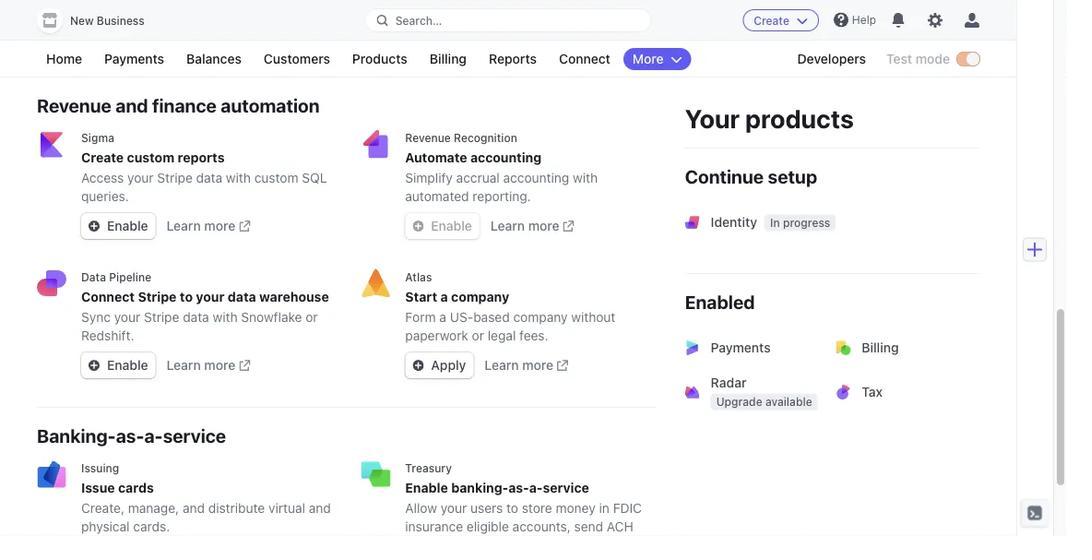 Task type: describe. For each thing, give the bounding box(es) containing it.
0 vertical spatial payments link
[[95, 48, 174, 70]]

apply link
[[405, 353, 474, 378]]

store
[[522, 501, 553, 516]]

based
[[474, 310, 510, 325]]

available
[[766, 395, 813, 408]]

learn more link for sql
[[167, 217, 250, 235]]

recognition
[[454, 131, 518, 144]]

learn up 'balances'
[[167, 27, 201, 42]]

mode
[[916, 51, 951, 66]]

redshift.
[[81, 328, 134, 343]]

atlas start a company form a us-based company without paperwork or legal fees.
[[405, 270, 616, 343]]

sync
[[81, 310, 111, 325]]

cards.
[[133, 519, 170, 534]]

enable link for sync your stripe data with snowflake or redshift.
[[81, 353, 156, 378]]

treasury
[[405, 461, 452, 474]]

data inside 'sigma create custom reports access your stripe data with custom sql queries.'
[[196, 170, 223, 186]]

form
[[405, 310, 436, 325]]

create button
[[743, 9, 819, 31]]

setup
[[768, 165, 818, 187]]

physical
[[81, 519, 130, 534]]

1 vertical spatial payments
[[711, 340, 771, 355]]

snowflake
[[241, 310, 302, 325]]

svg image down queries.
[[89, 221, 100, 232]]

allow
[[405, 501, 437, 516]]

users
[[471, 501, 503, 516]]

0 vertical spatial a
[[441, 289, 448, 305]]

money
[[556, 501, 596, 516]]

warehouse
[[260, 289, 329, 305]]

distribute
[[208, 501, 265, 516]]

banking-
[[452, 480, 509, 496]]

without
[[572, 310, 616, 325]]

0 vertical spatial billing
[[430, 51, 467, 66]]

1 horizontal spatial enable button
[[405, 213, 480, 239]]

eligible
[[467, 519, 509, 534]]

automation
[[221, 94, 320, 116]]

your
[[685, 103, 740, 133]]

learn more down reporting.
[[491, 218, 560, 234]]

your inside "treasury enable banking-as-a-service allow your users to store money in fdic insurance eligible accounts, send ac"
[[441, 501, 467, 516]]

learn for data
[[167, 358, 201, 373]]

or inside "atlas start a company form a us-based company without paperwork or legal fees."
[[472, 328, 485, 343]]

new business button
[[37, 7, 163, 33]]

enable for svg image below queries.
[[107, 218, 148, 234]]

with inside revenue recognition automate accounting simplify accrual accounting with automated reporting.
[[573, 170, 598, 186]]

customers link
[[255, 48, 340, 70]]

0 vertical spatial service
[[163, 425, 226, 446]]

finance
[[152, 94, 217, 116]]

revenue recognition automate accounting simplify accrual accounting with automated reporting.
[[405, 131, 598, 204]]

tax link
[[825, 370, 980, 414]]

more button
[[624, 48, 692, 70]]

create,
[[81, 501, 125, 516]]

stripe inside 'sigma create custom reports access your stripe data with custom sql queries.'
[[157, 170, 193, 186]]

learn more for queries.
[[167, 218, 236, 234]]

connect inside 'data pipeline connect stripe to your data warehouse sync your stripe data with snowflake or redshift.'
[[81, 289, 135, 305]]

in
[[771, 216, 781, 229]]

learn more for or
[[485, 358, 554, 373]]

insurance
[[405, 519, 463, 534]]

enable for svg image below automated
[[431, 218, 472, 234]]

0 horizontal spatial enable button
[[81, 22, 156, 48]]

continue setup
[[685, 165, 818, 187]]

Search… search field
[[366, 9, 651, 32]]

in progress
[[771, 216, 831, 229]]

data pipeline connect stripe to your data warehouse sync your stripe data with snowflake or redshift.
[[81, 270, 329, 343]]

search…
[[396, 14, 442, 27]]

fees.
[[520, 328, 549, 343]]

reports link
[[480, 48, 546, 70]]

Search… text field
[[366, 9, 651, 32]]

svg image for apply
[[413, 360, 424, 371]]

automated
[[405, 189, 469, 204]]

sql
[[302, 170, 327, 186]]

developers
[[798, 51, 867, 66]]

simplify
[[405, 170, 453, 186]]

your products
[[685, 103, 855, 133]]

0 vertical spatial custom
[[127, 150, 175, 165]]

home
[[46, 51, 82, 66]]

accounts,
[[513, 519, 571, 534]]

enable inside "treasury enable banking-as-a-service allow your users to store money in fdic insurance eligible accounts, send ac"
[[405, 480, 448, 496]]

more for sql
[[204, 218, 236, 234]]

1 horizontal spatial billing link
[[825, 326, 980, 370]]

banking-
[[37, 425, 116, 446]]

svg image down automated
[[413, 221, 424, 232]]

balances
[[187, 51, 242, 66]]

identity
[[711, 215, 758, 230]]

reports
[[489, 51, 537, 66]]

0 vertical spatial payments
[[104, 51, 164, 66]]

enable for svg image underneath the 'new'
[[107, 27, 148, 42]]

more up 'balances'
[[204, 27, 236, 42]]

queries.
[[81, 189, 129, 204]]

create inside create button
[[754, 14, 790, 27]]

1 vertical spatial data
[[228, 289, 256, 305]]

business
[[97, 14, 145, 27]]

developers link
[[789, 48, 876, 70]]

banking-as-a-service
[[37, 425, 226, 446]]

in
[[600, 501, 610, 516]]

svg image down the 'new'
[[89, 30, 100, 41]]

customers
[[264, 51, 330, 66]]

legal
[[488, 328, 516, 343]]

2 vertical spatial data
[[183, 310, 209, 325]]

0 horizontal spatial and
[[116, 94, 148, 116]]

svg image for enable
[[89, 360, 100, 371]]

radar upgrade available
[[711, 375, 813, 408]]

1 vertical spatial billing
[[862, 340, 900, 355]]

0 horizontal spatial a-
[[144, 425, 163, 446]]

apply
[[431, 358, 466, 373]]



Task type: vqa. For each thing, say whether or not it's contained in the screenshot.
—
no



Task type: locate. For each thing, give the bounding box(es) containing it.
1 vertical spatial enable link
[[81, 353, 156, 378]]

stripe
[[157, 170, 193, 186], [138, 289, 177, 305], [144, 310, 179, 325]]

your left warehouse
[[196, 289, 225, 305]]

enable down treasury
[[405, 480, 448, 496]]

1 vertical spatial connect
[[81, 289, 135, 305]]

0 vertical spatial a-
[[144, 425, 163, 446]]

manage,
[[128, 501, 179, 516]]

0 vertical spatial as-
[[116, 425, 144, 446]]

us-
[[450, 310, 474, 325]]

1 horizontal spatial connect
[[559, 51, 611, 66]]

connect left the more
[[559, 51, 611, 66]]

1 horizontal spatial billing
[[862, 340, 900, 355]]

1 vertical spatial enable button
[[405, 213, 480, 239]]

enable
[[107, 27, 148, 42], [107, 218, 148, 234], [431, 218, 472, 234], [107, 358, 148, 373], [405, 480, 448, 496]]

learn down "legal"
[[485, 358, 519, 373]]

and
[[116, 94, 148, 116], [183, 501, 205, 516], [309, 501, 331, 516]]

1 vertical spatial company
[[514, 310, 568, 325]]

1 vertical spatial service
[[543, 480, 590, 496]]

connect up sync
[[81, 289, 135, 305]]

more
[[204, 27, 236, 42], [204, 218, 236, 234], [529, 218, 560, 234], [204, 358, 236, 373], [523, 358, 554, 373]]

0 horizontal spatial custom
[[127, 150, 175, 165]]

service inside "treasury enable banking-as-a-service allow your users to store money in fdic insurance eligible accounts, send ac"
[[543, 480, 590, 496]]

your up redshift.
[[114, 310, 140, 325]]

or down based
[[472, 328, 485, 343]]

revenue
[[37, 94, 112, 116], [405, 131, 451, 144]]

company up fees.
[[514, 310, 568, 325]]

more for paperwork
[[523, 358, 554, 373]]

custom left the reports in the left of the page
[[127, 150, 175, 165]]

or
[[306, 310, 318, 325], [472, 328, 485, 343]]

0 vertical spatial enable link
[[81, 213, 156, 239]]

svg image
[[89, 30, 100, 41], [89, 221, 100, 232], [413, 221, 424, 232]]

custom left sql
[[254, 170, 299, 186]]

accrual
[[457, 170, 500, 186]]

your up insurance on the bottom of page
[[441, 501, 467, 516]]

more down reporting.
[[529, 218, 560, 234]]

service up money
[[543, 480, 590, 496]]

to inside "treasury enable banking-as-a-service allow your users to store money in fdic insurance eligible accounts, send ac"
[[507, 501, 519, 516]]

accounting
[[471, 150, 542, 165], [504, 170, 570, 186]]

your right access
[[127, 170, 154, 186]]

more
[[633, 51, 664, 66]]

0 vertical spatial accounting
[[471, 150, 542, 165]]

create up developers link
[[754, 14, 790, 27]]

home link
[[37, 48, 91, 70]]

learn more up 'balances'
[[167, 27, 236, 42]]

1 horizontal spatial or
[[472, 328, 485, 343]]

sigma create custom reports access your stripe data with custom sql queries.
[[81, 131, 327, 204]]

0 vertical spatial revenue
[[37, 94, 112, 116]]

start
[[405, 289, 438, 305]]

enable down redshift.
[[107, 358, 148, 373]]

1 vertical spatial or
[[472, 328, 485, 343]]

data
[[81, 270, 106, 283]]

to inside 'data pipeline connect stripe to your data warehouse sync your stripe data with snowflake or redshift.'
[[180, 289, 193, 305]]

test mode
[[887, 51, 951, 66]]

learn for or
[[485, 358, 519, 373]]

1 horizontal spatial svg image
[[413, 360, 424, 371]]

connect
[[559, 51, 611, 66], [81, 289, 135, 305]]

new
[[70, 14, 94, 27]]

company up based
[[451, 289, 510, 305]]

1 vertical spatial a-
[[530, 480, 543, 496]]

company
[[451, 289, 510, 305], [514, 310, 568, 325]]

billing link down search…
[[421, 48, 476, 70]]

0 horizontal spatial svg image
[[89, 360, 100, 371]]

enable down queries.
[[107, 218, 148, 234]]

products
[[353, 51, 408, 66]]

revenue and finance automation
[[37, 94, 320, 116]]

1 horizontal spatial create
[[754, 14, 790, 27]]

2 enable link from the top
[[81, 353, 156, 378]]

test
[[887, 51, 913, 66]]

svg image inside enable link
[[89, 360, 100, 371]]

1 horizontal spatial custom
[[254, 170, 299, 186]]

create
[[754, 14, 790, 27], [81, 150, 124, 165]]

data down the reports in the left of the page
[[196, 170, 223, 186]]

0 vertical spatial connect
[[559, 51, 611, 66]]

0 horizontal spatial or
[[306, 310, 318, 325]]

1 vertical spatial payments link
[[674, 326, 829, 370]]

learn down 'data pipeline connect stripe to your data warehouse sync your stripe data with snowflake or redshift.'
[[167, 358, 201, 373]]

help
[[853, 13, 877, 26]]

and right manage,
[[183, 501, 205, 516]]

and right virtual at the bottom left
[[309, 501, 331, 516]]

payments link down business at the left top of page
[[95, 48, 174, 70]]

create up access
[[81, 150, 124, 165]]

issue
[[81, 480, 115, 496]]

1 horizontal spatial company
[[514, 310, 568, 325]]

0 horizontal spatial service
[[163, 425, 226, 446]]

0 horizontal spatial create
[[81, 150, 124, 165]]

learn for queries.
[[167, 218, 201, 234]]

learn more link for paperwork
[[485, 356, 569, 375]]

as- up issuing
[[116, 425, 144, 446]]

0 horizontal spatial billing
[[430, 51, 467, 66]]

1 vertical spatial revenue
[[405, 131, 451, 144]]

a right start
[[441, 289, 448, 305]]

virtual
[[269, 501, 306, 516]]

payments
[[104, 51, 164, 66], [711, 340, 771, 355]]

0 horizontal spatial billing link
[[421, 48, 476, 70]]

enable link down queries.
[[81, 213, 156, 239]]

svg image
[[89, 360, 100, 371], [413, 360, 424, 371]]

payments up radar
[[711, 340, 771, 355]]

enable link
[[81, 213, 156, 239], [81, 353, 156, 378]]

paperwork
[[405, 328, 469, 343]]

2 vertical spatial stripe
[[144, 310, 179, 325]]

billing up tax
[[862, 340, 900, 355]]

a- inside "treasury enable banking-as-a-service allow your users to store money in fdic insurance eligible accounts, send ac"
[[530, 480, 543, 496]]

billing
[[430, 51, 467, 66], [862, 340, 900, 355]]

as-
[[116, 425, 144, 446], [509, 480, 530, 496]]

issuing issue cards create, manage, and distribute virtual and physical cards.
[[81, 461, 331, 534]]

learn more for data
[[167, 358, 236, 373]]

a-
[[144, 425, 163, 446], [530, 480, 543, 496]]

1 horizontal spatial and
[[183, 501, 205, 516]]

send
[[575, 519, 604, 534]]

your
[[127, 170, 154, 186], [196, 289, 225, 305], [114, 310, 140, 325], [441, 501, 467, 516]]

more down 'data pipeline connect stripe to your data warehouse sync your stripe data with snowflake or redshift.'
[[204, 358, 236, 373]]

connect inside connect 'link'
[[559, 51, 611, 66]]

data left snowflake
[[183, 310, 209, 325]]

0 vertical spatial stripe
[[157, 170, 193, 186]]

with inside 'data pipeline connect stripe to your data warehouse sync your stripe data with snowflake or redshift.'
[[213, 310, 238, 325]]

automate
[[405, 150, 468, 165]]

0 vertical spatial or
[[306, 310, 318, 325]]

products link
[[343, 48, 417, 70]]

pipeline
[[109, 270, 152, 283]]

enable button
[[81, 22, 156, 48], [405, 213, 480, 239]]

a- up store
[[530, 480, 543, 496]]

0 vertical spatial create
[[754, 14, 790, 27]]

a- up the cards
[[144, 425, 163, 446]]

data
[[196, 170, 223, 186], [228, 289, 256, 305], [183, 310, 209, 325]]

1 vertical spatial a
[[440, 310, 447, 325]]

0 horizontal spatial as-
[[116, 425, 144, 446]]

continue
[[685, 165, 764, 187]]

help button
[[827, 5, 884, 35]]

learn more down fees.
[[485, 358, 554, 373]]

and left finance
[[116, 94, 148, 116]]

or inside 'data pipeline connect stripe to your data warehouse sync your stripe data with snowflake or redshift.'
[[306, 310, 318, 325]]

payments down business at the left top of page
[[104, 51, 164, 66]]

1 horizontal spatial service
[[543, 480, 590, 496]]

0 horizontal spatial payments link
[[95, 48, 174, 70]]

0 horizontal spatial revenue
[[37, 94, 112, 116]]

enable button up home
[[81, 22, 156, 48]]

enable right the 'new'
[[107, 27, 148, 42]]

enable link for access your stripe data with custom sql queries.
[[81, 213, 156, 239]]

fdic
[[613, 501, 642, 516]]

0 vertical spatial to
[[180, 289, 193, 305]]

payments link up radar
[[674, 326, 829, 370]]

1 horizontal spatial a-
[[530, 480, 543, 496]]

or down warehouse
[[306, 310, 318, 325]]

0 vertical spatial billing link
[[421, 48, 476, 70]]

reporting.
[[473, 189, 531, 204]]

1 horizontal spatial as-
[[509, 480, 530, 496]]

1 vertical spatial custom
[[254, 170, 299, 186]]

with
[[226, 170, 251, 186], [573, 170, 598, 186], [213, 310, 238, 325]]

learn
[[167, 27, 201, 42], [167, 218, 201, 234], [491, 218, 525, 234], [167, 358, 201, 373], [485, 358, 519, 373]]

balances link
[[177, 48, 251, 70]]

learn more down 'sigma create custom reports access your stripe data with custom sql queries.' at the top left of the page
[[167, 218, 236, 234]]

new business
[[70, 14, 145, 27]]

learn down reporting.
[[491, 218, 525, 234]]

create inside 'sigma create custom reports access your stripe data with custom sql queries.'
[[81, 150, 124, 165]]

accounting up reporting.
[[504, 170, 570, 186]]

more down 'sigma create custom reports access your stripe data with custom sql queries.' at the top left of the page
[[204, 218, 236, 234]]

revenue for revenue recognition automate accounting simplify accrual accounting with automated reporting.
[[405, 131, 451, 144]]

access
[[81, 170, 124, 186]]

service up issuing issue cards create, manage, and distribute virtual and physical cards.
[[163, 425, 226, 446]]

atlas
[[405, 270, 432, 283]]

1 vertical spatial to
[[507, 501, 519, 516]]

learn more link for stripe
[[167, 356, 250, 375]]

learn more link down 'data pipeline connect stripe to your data warehouse sync your stripe data with snowflake or redshift.'
[[167, 356, 250, 375]]

progress
[[784, 216, 831, 229]]

tax
[[862, 384, 883, 400]]

sigma
[[81, 131, 114, 144]]

0 horizontal spatial to
[[180, 289, 193, 305]]

1 horizontal spatial revenue
[[405, 131, 451, 144]]

connect link
[[550, 48, 620, 70]]

billing link
[[421, 48, 476, 70], [825, 326, 980, 370]]

revenue up automate
[[405, 131, 451, 144]]

radar
[[711, 375, 747, 390]]

as- inside "treasury enable banking-as-a-service allow your users to store money in fdic insurance eligible accounts, send ac"
[[509, 480, 530, 496]]

revenue up sigma
[[37, 94, 112, 116]]

learn more link down reporting.
[[491, 217, 575, 235]]

0 vertical spatial company
[[451, 289, 510, 305]]

products
[[746, 103, 855, 133]]

svg image left apply on the left bottom of page
[[413, 360, 424, 371]]

billing link up tax
[[825, 326, 980, 370]]

0 horizontal spatial connect
[[81, 289, 135, 305]]

enable button down automated
[[405, 213, 480, 239]]

data up snowflake
[[228, 289, 256, 305]]

revenue inside revenue recognition automate accounting simplify accrual accounting with automated reporting.
[[405, 131, 451, 144]]

1 horizontal spatial payments
[[711, 340, 771, 355]]

1 svg image from the left
[[89, 360, 100, 371]]

accounting down recognition
[[471, 150, 542, 165]]

service
[[163, 425, 226, 446], [543, 480, 590, 496]]

cards
[[118, 480, 154, 496]]

1 horizontal spatial to
[[507, 501, 519, 516]]

a
[[441, 289, 448, 305], [440, 310, 447, 325]]

learn more link up 'balances'
[[167, 26, 250, 44]]

2 horizontal spatial and
[[309, 501, 331, 516]]

enabled
[[685, 291, 756, 312]]

learn more link down fees.
[[485, 356, 569, 375]]

learn more link down 'sigma create custom reports access your stripe data with custom sql queries.' at the top left of the page
[[167, 217, 250, 235]]

2 svg image from the left
[[413, 360, 424, 371]]

1 vertical spatial stripe
[[138, 289, 177, 305]]

revenue for revenue and finance automation
[[37, 94, 112, 116]]

1 vertical spatial create
[[81, 150, 124, 165]]

treasury enable banking-as-a-service allow your users to store money in fdic insurance eligible accounts, send ac
[[405, 461, 642, 536]]

more for stripe
[[204, 358, 236, 373]]

your inside 'sigma create custom reports access your stripe data with custom sql queries.'
[[127, 170, 154, 186]]

more down fees.
[[523, 358, 554, 373]]

1 horizontal spatial payments link
[[674, 326, 829, 370]]

1 vertical spatial billing link
[[825, 326, 980, 370]]

enable down automated
[[431, 218, 472, 234]]

0 vertical spatial enable button
[[81, 22, 156, 48]]

billing down search…
[[430, 51, 467, 66]]

as- up store
[[509, 480, 530, 496]]

a left us-
[[440, 310, 447, 325]]

1 vertical spatial accounting
[[504, 170, 570, 186]]

enable link down redshift.
[[81, 353, 156, 378]]

with inside 'sigma create custom reports access your stripe data with custom sql queries.'
[[226, 170, 251, 186]]

learn more down 'data pipeline connect stripe to your data warehouse sync your stripe data with snowflake or redshift.'
[[167, 358, 236, 373]]

1 vertical spatial as-
[[509, 480, 530, 496]]

svg image down redshift.
[[89, 360, 100, 371]]

svg image inside apply link
[[413, 360, 424, 371]]

learn down 'sigma create custom reports access your stripe data with custom sql queries.' at the top left of the page
[[167, 218, 201, 234]]

1 enable link from the top
[[81, 213, 156, 239]]

issuing
[[81, 461, 119, 474]]

0 horizontal spatial company
[[451, 289, 510, 305]]

reports
[[178, 150, 225, 165]]

upgrade
[[717, 395, 763, 408]]

0 horizontal spatial payments
[[104, 51, 164, 66]]

0 vertical spatial data
[[196, 170, 223, 186]]



